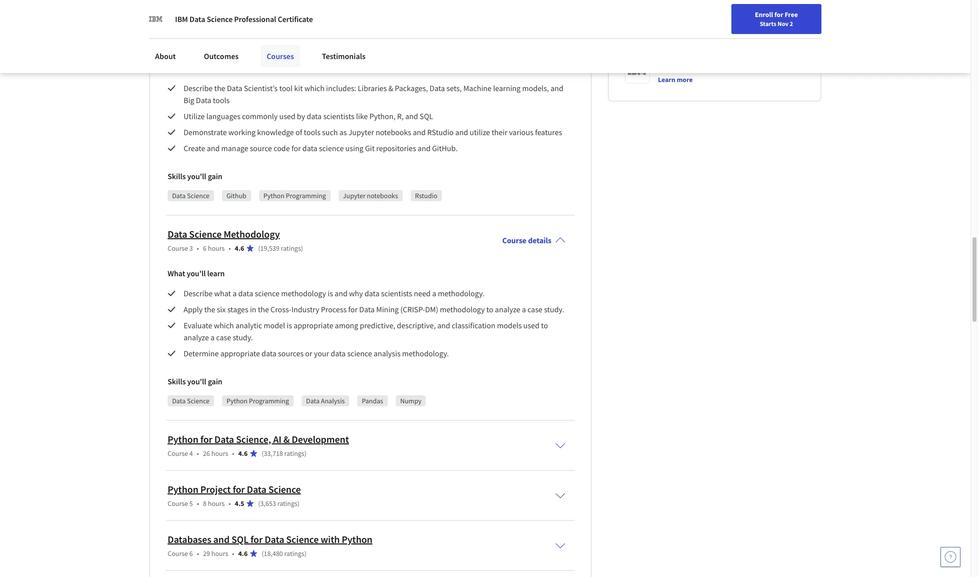 Task type: vqa. For each thing, say whether or not it's contained in the screenshot.


Task type: locate. For each thing, give the bounding box(es) containing it.
1 vertical spatial data science
[[172, 396, 210, 405]]

details for tools for data science
[[528, 30, 552, 40]]

skills you'll gain
[[168, 171, 222, 181], [168, 376, 222, 386]]

0 horizontal spatial your
[[314, 348, 329, 358]]

0 vertical spatial analyze
[[495, 304, 521, 314]]

1 horizontal spatial is
[[328, 288, 333, 298]]

4.6 down methodology
[[235, 244, 244, 253]]

) right the 18,480
[[305, 549, 307, 558]]

0 vertical spatial methodology
[[281, 288, 326, 298]]

ratings right 33,718 at the left bottom
[[284, 449, 305, 458]]

describe what a data science methodology is and why data scientists need a methodology.
[[184, 288, 485, 298]]

data science left github
[[172, 191, 210, 200]]

tools up languages
[[213, 95, 230, 105]]

describe
[[184, 83, 213, 93], [184, 288, 213, 298]]

and right the models,
[[551, 83, 564, 93]]

ratings right the 18,480
[[284, 549, 305, 558]]

1 vertical spatial analyze
[[184, 332, 209, 342]]

1 vertical spatial describe
[[184, 288, 213, 298]]

2 details from the top
[[528, 235, 552, 245]]

which
[[305, 83, 325, 93], [214, 320, 234, 330]]

you'll down course 2 • 17 hours •
[[187, 63, 206, 73]]

various
[[509, 127, 534, 137]]

skills you'll gain for science
[[168, 376, 222, 386]]

ratings for databases and sql for data science with python
[[284, 549, 305, 558]]

python,
[[370, 111, 396, 121]]

and up course 6 • 29 hours •
[[213, 533, 230, 545]]

sql
[[420, 111, 433, 121], [232, 533, 249, 545]]

0 vertical spatial learn
[[207, 63, 225, 73]]

scientists
[[323, 111, 355, 121], [381, 288, 412, 298]]

learn
[[207, 63, 225, 73], [207, 268, 225, 278]]

0 horizontal spatial used
[[279, 111, 296, 121]]

•
[[197, 38, 199, 48], [232, 38, 234, 48], [197, 244, 199, 253], [229, 244, 231, 253], [197, 449, 199, 458], [232, 449, 234, 458], [197, 499, 199, 508], [229, 499, 231, 508], [197, 549, 199, 558], [232, 549, 234, 558]]

learn for methodology
[[207, 268, 225, 278]]

0 vertical spatial describe
[[184, 83, 213, 93]]

2 skills you'll gain from the top
[[168, 376, 222, 386]]

used up knowledge at the top of page
[[279, 111, 296, 121]]

0 vertical spatial 6
[[203, 244, 207, 253]]

4.5 for science
[[238, 38, 248, 48]]

1 vertical spatial notebooks
[[367, 191, 398, 200]]

2 what from the top
[[168, 268, 185, 278]]

0 vertical spatial skills
[[168, 171, 186, 181]]

what
[[214, 288, 231, 298]]

learn up what
[[207, 268, 225, 278]]

0 vertical spatial your
[[707, 12, 721, 21]]

sql up course 6 • 29 hours •
[[232, 533, 249, 545]]

4.5 down ibm data science professional certificate
[[238, 38, 248, 48]]

describe up big
[[184, 83, 213, 93]]

and down the demonstrate
[[207, 143, 220, 153]]

to up classification
[[487, 304, 494, 314]]

gain down determine at the left bottom of page
[[208, 376, 222, 386]]

data analysis
[[306, 396, 345, 405]]

ibm image
[[149, 12, 163, 26]]

1 vertical spatial &
[[283, 433, 290, 445]]

1 course details button from the top
[[494, 16, 574, 54]]

1 skills from the top
[[168, 171, 186, 181]]

1 vertical spatial details
[[528, 235, 552, 245]]

2 left 17
[[189, 38, 193, 48]]

you'll down determine at the left bottom of page
[[187, 376, 206, 386]]

your
[[707, 12, 721, 21], [314, 348, 329, 358]]

1 horizontal spatial scientists
[[381, 288, 412, 298]]

databases
[[168, 533, 211, 545]]

1 vertical spatial which
[[214, 320, 234, 330]]

0 vertical spatial what you'll learn
[[168, 63, 225, 73]]

course
[[502, 30, 527, 40], [168, 38, 188, 48], [502, 235, 527, 245], [168, 244, 188, 253], [168, 449, 188, 458], [168, 499, 188, 508], [168, 549, 188, 558]]

1 vertical spatial 4.5
[[235, 499, 244, 508]]

notebooks left rstudio
[[367, 191, 398, 200]]

( down python project for data science link
[[258, 499, 260, 508]]

describe the data scientist's tool kit which includes: libraries & packages, data sets, machine learning models, and big data tools
[[184, 83, 565, 105]]

by right offered
[[659, 33, 670, 46]]

english
[[779, 11, 803, 21]]

the
[[214, 83, 225, 93], [204, 304, 215, 314], [258, 304, 269, 314]]

what for tools for data science
[[168, 63, 185, 73]]

science up cross-
[[255, 288, 280, 298]]

and left github.
[[418, 143, 431, 153]]

2
[[790, 20, 793, 28], [189, 38, 193, 48]]

1 vertical spatial your
[[314, 348, 329, 358]]

a inside evaluate which analytic model is appropriate among predictive, descriptive, and classification models used to analyze a case study.
[[211, 332, 215, 342]]

1 vertical spatial python programming
[[227, 396, 289, 405]]

1 describe from the top
[[184, 83, 213, 93]]

is right model
[[287, 320, 292, 330]]

sources
[[278, 348, 304, 358]]

case
[[528, 304, 543, 314], [216, 332, 231, 342]]

1 vertical spatial skills you'll gain
[[168, 376, 222, 386]]

find
[[693, 12, 706, 21]]

0 horizontal spatial 2
[[189, 38, 193, 48]]

course for python project for data science
[[168, 499, 188, 508]]

data science down determine at the left bottom of page
[[172, 396, 210, 405]]

0 vertical spatial which
[[305, 83, 325, 93]]

4.5 for data
[[235, 499, 244, 508]]

1 vertical spatial sql
[[232, 533, 249, 545]]

( 3,653 ratings )
[[258, 499, 300, 508]]

1 vertical spatial 6
[[189, 549, 193, 558]]

0 vertical spatial tools
[[213, 95, 230, 105]]

describe for science
[[184, 288, 213, 298]]

1 data science from the top
[[172, 191, 210, 200]]

python programming up python for data science, ai & development link
[[227, 396, 289, 405]]

skills down determine at the left bottom of page
[[168, 376, 186, 386]]

includes:
[[326, 83, 356, 93]]

the up languages
[[214, 83, 225, 93]]

0 vertical spatial skills you'll gain
[[168, 171, 222, 181]]

0 vertical spatial case
[[528, 304, 543, 314]]

for right project
[[233, 483, 245, 495]]

what down course 3 • 6 hours •
[[168, 268, 185, 278]]

0 horizontal spatial analyze
[[184, 332, 209, 342]]

courses
[[267, 51, 294, 61]]

5
[[189, 499, 193, 508]]

1 vertical spatial to
[[541, 320, 548, 330]]

ratings for python for data science, ai & development
[[284, 449, 305, 458]]

is inside evaluate which analytic model is appropriate among predictive, descriptive, and classification models used to analyze a case study.
[[287, 320, 292, 330]]

2 describe from the top
[[184, 288, 213, 298]]

gain down manage
[[208, 171, 222, 181]]

what you'll learn for science
[[168, 268, 225, 278]]

0 vertical spatial by
[[659, 33, 670, 46]]

0 vertical spatial notebooks
[[376, 127, 411, 137]]

0 vertical spatial methodology.
[[438, 288, 485, 298]]

methodology up "industry" in the bottom of the page
[[281, 288, 326, 298]]

( 19,539 ratings )
[[258, 244, 303, 253]]

33,718
[[264, 449, 283, 458]]

2 gain from the top
[[208, 376, 222, 386]]

0 vertical spatial 2
[[790, 20, 793, 28]]

python right github
[[264, 191, 285, 200]]

analyze down evaluate on the left bottom
[[184, 332, 209, 342]]

2 skills from the top
[[168, 376, 186, 386]]

details
[[528, 30, 552, 40], [528, 235, 552, 245]]

0 vertical spatial python programming
[[264, 191, 326, 200]]

• right 29
[[232, 549, 234, 558]]

which down six
[[214, 320, 234, 330]]

2 vertical spatial science
[[347, 348, 372, 358]]

commonly
[[242, 111, 278, 121]]

what down the about
[[168, 63, 185, 73]]

1 vertical spatial is
[[287, 320, 292, 330]]

hours right 29
[[211, 549, 228, 558]]

python programming
[[264, 191, 326, 200], [227, 396, 289, 405]]

describe inside 'describe the data scientist's tool kit which includes: libraries & packages, data sets, machine learning models, and big data tools'
[[184, 83, 213, 93]]

0 vertical spatial appropriate
[[294, 320, 333, 330]]

skills down 'create'
[[168, 171, 186, 181]]

describe up apply
[[184, 288, 213, 298]]

python project for data science link
[[168, 483, 301, 495]]

starts
[[760, 20, 777, 28]]

hours for databases and sql for data science with python
[[211, 549, 228, 558]]

working
[[229, 127, 256, 137]]

0 horizontal spatial case
[[216, 332, 231, 342]]

describe for for
[[184, 83, 213, 93]]

) for python for data science, ai & development
[[305, 449, 307, 458]]

1 vertical spatial skills
[[168, 376, 186, 386]]

• down the data science methodology
[[229, 244, 231, 253]]

is
[[328, 288, 333, 298], [287, 320, 292, 330]]

( down professional
[[262, 38, 264, 48]]

0 vertical spatial 4.5
[[238, 38, 248, 48]]

hours up outcomes
[[211, 38, 228, 48]]

by up of in the left top of the page
[[297, 111, 305, 121]]

1 vertical spatial methodology
[[440, 304, 485, 314]]

what you'll learn
[[168, 63, 225, 73], [168, 268, 225, 278]]

(
[[262, 38, 264, 48], [258, 244, 260, 253], [262, 449, 264, 458], [258, 499, 260, 508], [262, 549, 264, 558]]

0 horizontal spatial by
[[297, 111, 305, 121]]

used right models
[[524, 320, 540, 330]]

0 vertical spatial science
[[319, 143, 344, 153]]

hours for python project for data science
[[208, 499, 225, 508]]

None search field
[[143, 6, 383, 26]]

methodology up classification
[[440, 304, 485, 314]]

appropriate
[[294, 320, 333, 330], [220, 348, 260, 358]]

jupyter down using
[[343, 191, 366, 200]]

ratings right 3,653
[[277, 499, 298, 508]]

( for databases and sql for data science with python
[[262, 549, 264, 558]]

notebooks up the repositories
[[376, 127, 411, 137]]

find your new career link
[[688, 10, 761, 23]]

1 course details from the top
[[502, 30, 552, 40]]

for up nov
[[775, 10, 784, 19]]

the left six
[[204, 304, 215, 314]]

hours for python for data science, ai & development
[[211, 449, 228, 458]]

1 vertical spatial course details button
[[494, 221, 574, 259]]

learn for data
[[207, 63, 225, 73]]

data science
[[172, 191, 210, 200], [172, 396, 210, 405]]

jupyter down like
[[349, 127, 374, 137]]

1 what from the top
[[168, 63, 185, 73]]

hours right 8
[[208, 499, 225, 508]]

• up outcomes
[[232, 38, 234, 48]]

what you'll learn down course 2 • 17 hours •
[[168, 63, 225, 73]]

1 horizontal spatial appropriate
[[294, 320, 333, 330]]

6 right 3
[[203, 244, 207, 253]]

hours
[[211, 38, 228, 48], [208, 244, 225, 253], [211, 449, 228, 458], [208, 499, 225, 508], [211, 549, 228, 558]]

1 vertical spatial gain
[[208, 376, 222, 386]]

4.6 for sql
[[238, 549, 248, 558]]

create and manage source code for data science using git repositories and github.
[[184, 143, 463, 153]]

1 vertical spatial tools
[[304, 127, 321, 137]]

0 horizontal spatial appropriate
[[220, 348, 260, 358]]

2 vertical spatial 4.6
[[238, 549, 248, 558]]

0 vertical spatial &
[[389, 83, 393, 93]]

• left 29
[[197, 549, 199, 558]]

( down methodology
[[258, 244, 260, 253]]

0 vertical spatial to
[[487, 304, 494, 314]]

models,
[[522, 83, 549, 93]]

scientists up mining
[[381, 288, 412, 298]]

science down evaluate which analytic model is appropriate among predictive, descriptive, and classification models used to analyze a case study.
[[347, 348, 372, 358]]

ratings for tools for data science
[[284, 38, 305, 48]]

learn more
[[658, 75, 693, 84]]

1 what you'll learn from the top
[[168, 63, 225, 73]]

machine
[[464, 83, 492, 93]]

programming
[[286, 191, 326, 200], [249, 396, 289, 405]]

python up 4
[[168, 433, 198, 445]]

ibm
[[175, 14, 188, 24]]

1 learn from the top
[[207, 63, 225, 73]]

0 horizontal spatial 6
[[189, 549, 193, 558]]

and right 'r,'
[[405, 111, 418, 121]]

) right 19,539
[[301, 244, 303, 253]]

0 vertical spatial 4.6
[[235, 244, 244, 253]]

1 skills you'll gain from the top
[[168, 171, 222, 181]]

study.
[[544, 304, 564, 314], [233, 332, 253, 342]]

tools right of in the left top of the page
[[304, 127, 321, 137]]

and
[[551, 83, 564, 93], [405, 111, 418, 121], [413, 127, 426, 137], [455, 127, 468, 137], [207, 143, 220, 153], [418, 143, 431, 153], [335, 288, 348, 298], [437, 320, 450, 330], [213, 533, 230, 545]]

english button
[[761, 0, 821, 33]]

1 horizontal spatial science
[[319, 143, 344, 153]]

4.5 down python project for data science link
[[235, 499, 244, 508]]

2 learn from the top
[[207, 268, 225, 278]]

your right find
[[707, 12, 721, 21]]

predictive,
[[360, 320, 395, 330]]

what you'll learn down course 3 • 6 hours •
[[168, 268, 225, 278]]

the for describe
[[214, 83, 225, 93]]

) down development
[[305, 449, 307, 458]]

0 vertical spatial sql
[[420, 111, 433, 121]]

study. inside evaluate which analytic model is appropriate among predictive, descriptive, and classification models used to analyze a case study.
[[233, 332, 253, 342]]

• down python project for data science link
[[229, 499, 231, 508]]

project
[[200, 483, 231, 495]]

& right libraries
[[389, 83, 393, 93]]

to right models
[[541, 320, 548, 330]]

is up process
[[328, 288, 333, 298]]

2 course details button from the top
[[494, 221, 574, 259]]

1 vertical spatial 4.6
[[238, 449, 248, 458]]

0 vertical spatial what
[[168, 63, 185, 73]]

2 what you'll learn from the top
[[168, 268, 225, 278]]

4.6 for methodology
[[235, 244, 244, 253]]

0 vertical spatial course details button
[[494, 16, 574, 54]]

0 vertical spatial gain
[[208, 171, 222, 181]]

1 gain from the top
[[208, 171, 222, 181]]

1 vertical spatial learn
[[207, 268, 225, 278]]

2 course details from the top
[[502, 235, 552, 245]]

1 vertical spatial by
[[297, 111, 305, 121]]

jupyter
[[349, 127, 374, 137], [343, 191, 366, 200]]

1 vertical spatial what
[[168, 268, 185, 278]]

0 vertical spatial data science
[[172, 191, 210, 200]]

0 horizontal spatial study.
[[233, 332, 253, 342]]

) down certificate
[[305, 38, 307, 48]]

0 vertical spatial study.
[[544, 304, 564, 314]]

process
[[321, 304, 347, 314]]

details for data science methodology
[[528, 235, 552, 245]]

kit
[[294, 83, 303, 93]]

appropriate down "industry" in the bottom of the page
[[294, 320, 333, 330]]

mining
[[376, 304, 399, 314]]

tools
[[213, 95, 230, 105], [304, 127, 321, 137]]

evaluate which analytic model is appropriate among predictive, descriptive, and classification models used to analyze a case study.
[[184, 320, 550, 342]]

methodology. up dm)
[[438, 288, 485, 298]]

data science methodology link
[[168, 228, 280, 240]]

0 horizontal spatial &
[[283, 433, 290, 445]]

1 vertical spatial appropriate
[[220, 348, 260, 358]]

hours right 26
[[211, 449, 228, 458]]

2 right nov
[[790, 20, 793, 28]]

1 horizontal spatial used
[[524, 320, 540, 330]]

) for databases and sql for data science with python
[[305, 549, 307, 558]]

ratings for python project for data science
[[277, 499, 298, 508]]

need
[[414, 288, 431, 298]]

by
[[659, 33, 670, 46], [297, 111, 305, 121]]

( down python for data science, ai & development
[[262, 449, 264, 458]]

1 vertical spatial what you'll learn
[[168, 268, 225, 278]]

learning
[[493, 83, 521, 93]]

utilize
[[470, 127, 490, 137]]

1 vertical spatial 2
[[189, 38, 193, 48]]

1 vertical spatial study.
[[233, 332, 253, 342]]

1 horizontal spatial your
[[707, 12, 721, 21]]

) right 3,653
[[298, 499, 300, 508]]

1 horizontal spatial to
[[541, 320, 548, 330]]

scientists up 'as'
[[323, 111, 355, 121]]

1 horizontal spatial &
[[389, 83, 393, 93]]

course details for data science methodology
[[502, 235, 552, 245]]

which right kit
[[305, 83, 325, 93]]

in
[[250, 304, 256, 314]]

notebooks
[[376, 127, 411, 137], [367, 191, 398, 200]]

your right the or
[[314, 348, 329, 358]]

what for data science methodology
[[168, 268, 185, 278]]

1 details from the top
[[528, 30, 552, 40]]

career
[[737, 12, 756, 21]]

with
[[321, 533, 340, 545]]

( for data science methodology
[[258, 244, 260, 253]]

&
[[389, 83, 393, 93], [283, 433, 290, 445]]

3
[[189, 244, 193, 253]]

ratings
[[284, 38, 305, 48], [281, 244, 301, 253], [284, 449, 305, 458], [277, 499, 298, 508], [284, 549, 305, 558]]

2 horizontal spatial science
[[347, 348, 372, 358]]

0 horizontal spatial scientists
[[323, 111, 355, 121]]

new
[[722, 12, 735, 21]]

or
[[305, 348, 312, 358]]

course 2 • 17 hours •
[[168, 38, 234, 48]]

course for python for data science, ai & development
[[168, 449, 188, 458]]

skills you'll gain down 'create'
[[168, 171, 222, 181]]

ratings right 19,539
[[281, 244, 301, 253]]

appropriate down 'analytic'
[[220, 348, 260, 358]]

1 horizontal spatial by
[[659, 33, 670, 46]]

4.6 left the 18,480
[[238, 549, 248, 558]]

0 horizontal spatial tools
[[213, 95, 230, 105]]

1 vertical spatial science
[[255, 288, 280, 298]]

data science for for
[[172, 191, 210, 200]]

) for python project for data science
[[298, 499, 300, 508]]

professional
[[234, 14, 276, 24]]

the inside 'describe the data scientist's tool kit which includes: libraries & packages, data sets, machine learning models, and big data tools'
[[214, 83, 225, 93]]

0 vertical spatial details
[[528, 30, 552, 40]]

skills for tools for data science
[[168, 171, 186, 181]]

2 data science from the top
[[172, 396, 210, 405]]



Task type: describe. For each thing, give the bounding box(es) containing it.
courses link
[[261, 45, 300, 67]]

jupyter notebooks
[[343, 191, 398, 200]]

tools inside 'describe the data scientist's tool kit which includes: libraries & packages, data sets, machine learning models, and big data tools'
[[213, 95, 230, 105]]

python up 5
[[168, 483, 198, 495]]

0 horizontal spatial methodology
[[281, 288, 326, 298]]

& inside 'describe the data scientist's tool kit which includes: libraries & packages, data sets, machine learning models, and big data tools'
[[389, 83, 393, 93]]

gain for data
[[208, 171, 222, 181]]

code
[[274, 143, 290, 153]]

libraries
[[358, 83, 387, 93]]

using
[[346, 143, 364, 153]]

as
[[340, 127, 347, 137]]

skills for data science methodology
[[168, 376, 186, 386]]

rstudio
[[415, 191, 438, 200]]

science,
[[236, 433, 271, 445]]

and inside 'describe the data scientist's tool kit which includes: libraries & packages, data sets, machine learning models, and big data tools'
[[551, 83, 564, 93]]

such
[[322, 127, 338, 137]]

you'll down course 3 • 6 hours •
[[187, 268, 206, 278]]

skills you'll gain for for
[[168, 171, 222, 181]]

ibm data science professional certificate
[[175, 14, 313, 24]]

used inside evaluate which analytic model is appropriate among predictive, descriptive, and classification models used to analyze a case study.
[[524, 320, 540, 330]]

find your new career
[[693, 12, 756, 21]]

databases and sql for data science with python link
[[168, 533, 373, 545]]

to inside evaluate which analytic model is appropriate among predictive, descriptive, and classification models used to analyze a case study.
[[541, 320, 548, 330]]

offered
[[625, 33, 657, 46]]

for up ( 18,480 ratings )
[[251, 533, 263, 545]]

python for data science, ai & development link
[[168, 433, 349, 445]]

numpy
[[400, 396, 422, 405]]

0 vertical spatial programming
[[286, 191, 326, 200]]

1 horizontal spatial analyze
[[495, 304, 521, 314]]

git
[[365, 143, 375, 153]]

( for tools for data science
[[262, 38, 264, 48]]

stages
[[227, 304, 248, 314]]

1 vertical spatial scientists
[[381, 288, 412, 298]]

1 horizontal spatial case
[[528, 304, 543, 314]]

r,
[[397, 111, 404, 121]]

0 vertical spatial jupyter
[[349, 127, 374, 137]]

( for python for data science, ai & development
[[262, 449, 264, 458]]

testimonials
[[322, 51, 366, 61]]

course for tools for data science
[[168, 38, 188, 48]]

about
[[155, 51, 176, 61]]

tool
[[279, 83, 293, 93]]

determine
[[184, 348, 219, 358]]

of
[[296, 127, 302, 137]]

case inside evaluate which analytic model is appropriate among predictive, descriptive, and classification models used to analyze a case study.
[[216, 332, 231, 342]]

course for data science methodology
[[168, 244, 188, 253]]

course details for tools for data science
[[502, 30, 552, 40]]

course details button for tools for data science
[[494, 16, 574, 54]]

for down "why"
[[348, 304, 358, 314]]

3,653
[[260, 499, 276, 508]]

( for python project for data science
[[258, 499, 260, 508]]

analysis
[[321, 396, 345, 405]]

1 vertical spatial methodology.
[[402, 348, 449, 358]]

and inside evaluate which analytic model is appropriate among predictive, descriptive, and classification models used to analyze a case study.
[[437, 320, 450, 330]]

big
[[184, 95, 194, 105]]

demonstrate working knowledge of tools such as jupyter notebooks and rstudio and utilize their various features
[[184, 127, 569, 137]]

(crisp-
[[401, 304, 425, 314]]

tools for data science link
[[168, 22, 260, 35]]

course for databases and sql for data science with python
[[168, 549, 188, 558]]

1 vertical spatial jupyter
[[343, 191, 366, 200]]

why
[[349, 288, 363, 298]]

about link
[[149, 45, 182, 67]]

for inside enroll for free starts nov 2
[[775, 10, 784, 19]]

evaluate
[[184, 320, 212, 330]]

what you'll learn for for
[[168, 63, 225, 73]]

) for tools for data science
[[305, 38, 307, 48]]

testimonials link
[[316, 45, 372, 67]]

dm)
[[425, 304, 438, 314]]

which inside 'describe the data scientist's tool kit which includes: libraries & packages, data sets, machine learning models, and big data tools'
[[305, 83, 325, 93]]

1 vertical spatial programming
[[249, 396, 289, 405]]

and left rstudio
[[413, 127, 426, 137]]

more
[[677, 75, 693, 84]]

free
[[785, 10, 798, 19]]

2 inside enroll for free starts nov 2
[[790, 20, 793, 28]]

4
[[189, 449, 193, 458]]

you'll down 'create'
[[187, 171, 206, 181]]

1 horizontal spatial methodology
[[440, 304, 485, 314]]

for up course 2 • 17 hours •
[[192, 22, 204, 35]]

outcomes link
[[198, 45, 245, 67]]

which inside evaluate which analytic model is appropriate among predictive, descriptive, and classification models used to analyze a case study.
[[214, 320, 234, 330]]

tools for data science
[[168, 22, 260, 35]]

model
[[264, 320, 285, 330]]

and left "why"
[[335, 288, 348, 298]]

0 vertical spatial is
[[328, 288, 333, 298]]

python for data science, ai & development
[[168, 433, 349, 445]]

languages
[[206, 111, 241, 121]]

python up science,
[[227, 396, 248, 405]]

course 3 • 6 hours •
[[168, 244, 231, 253]]

• right 5
[[197, 499, 199, 508]]

repositories
[[376, 143, 416, 153]]

for right code
[[292, 143, 301, 153]]

course 6 • 29 hours •
[[168, 549, 234, 558]]

1 horizontal spatial tools
[[304, 127, 321, 137]]

science for data science methodology
[[347, 348, 372, 358]]

( 33,718 ratings )
[[262, 449, 307, 458]]

course 4 • 26 hours •
[[168, 449, 234, 458]]

• left 17
[[197, 38, 199, 48]]

4.6 for data
[[238, 449, 248, 458]]

0 vertical spatial scientists
[[323, 111, 355, 121]]

• right 26
[[232, 449, 234, 458]]

determine appropriate data sources or your data science analysis methodology.
[[184, 348, 449, 358]]

) for data science methodology
[[301, 244, 303, 253]]

their
[[492, 127, 508, 137]]

gain for methodology
[[208, 376, 222, 386]]

• right 3
[[197, 244, 199, 253]]

26
[[203, 449, 210, 458]]

create
[[184, 143, 205, 153]]

( 18,480 ratings )
[[262, 549, 307, 558]]

offered by
[[625, 33, 670, 46]]

the for apply
[[204, 304, 215, 314]]

• right 4
[[197, 449, 199, 458]]

1 horizontal spatial study.
[[544, 304, 564, 314]]

hours for tools for data science
[[211, 38, 228, 48]]

descriptive,
[[397, 320, 436, 330]]

utilize languages commonly used by data scientists like python, r, and sql
[[184, 111, 438, 121]]

six
[[217, 304, 226, 314]]

0 horizontal spatial sql
[[232, 533, 249, 545]]

sets,
[[447, 83, 462, 93]]

analyze inside evaluate which analytic model is appropriate among predictive, descriptive, and classification models used to analyze a case study.
[[184, 332, 209, 342]]

science for tools for data science
[[319, 143, 344, 153]]

enroll for free starts nov 2
[[755, 10, 798, 28]]

course 5 • 8 hours •
[[168, 499, 231, 508]]

classification
[[452, 320, 496, 330]]

0 horizontal spatial to
[[487, 304, 494, 314]]

and left utilize
[[455, 127, 468, 137]]

ai
[[273, 433, 282, 445]]

ratings for data science methodology
[[281, 244, 301, 253]]

0 vertical spatial used
[[279, 111, 296, 121]]

data science for science
[[172, 396, 210, 405]]

learn
[[658, 75, 676, 84]]

packages,
[[395, 83, 428, 93]]

appropriate inside evaluate which analytic model is appropriate among predictive, descriptive, and classification models used to analyze a case study.
[[294, 320, 333, 330]]

pandas
[[362, 396, 383, 405]]

course details button for data science methodology
[[494, 221, 574, 259]]

learn more button
[[658, 75, 693, 85]]

among
[[335, 320, 358, 330]]

like
[[356, 111, 368, 121]]

0 horizontal spatial science
[[255, 288, 280, 298]]

databases and sql for data science with python
[[168, 533, 373, 545]]

knowledge
[[257, 127, 294, 137]]

rstudio
[[427, 127, 454, 137]]

python right with
[[342, 533, 373, 545]]

the right in
[[258, 304, 269, 314]]

1 horizontal spatial 6
[[203, 244, 207, 253]]

apply
[[184, 304, 203, 314]]

for up 26
[[200, 433, 213, 445]]

demonstrate
[[184, 127, 227, 137]]

industry
[[292, 304, 319, 314]]

8
[[203, 499, 207, 508]]

development
[[292, 433, 349, 445]]

help center image
[[945, 551, 957, 563]]

your inside 'link'
[[707, 12, 721, 21]]

methodology
[[224, 228, 280, 240]]

27,516
[[264, 38, 283, 48]]

features
[[535, 127, 562, 137]]

hours for data science methodology
[[208, 244, 225, 253]]



